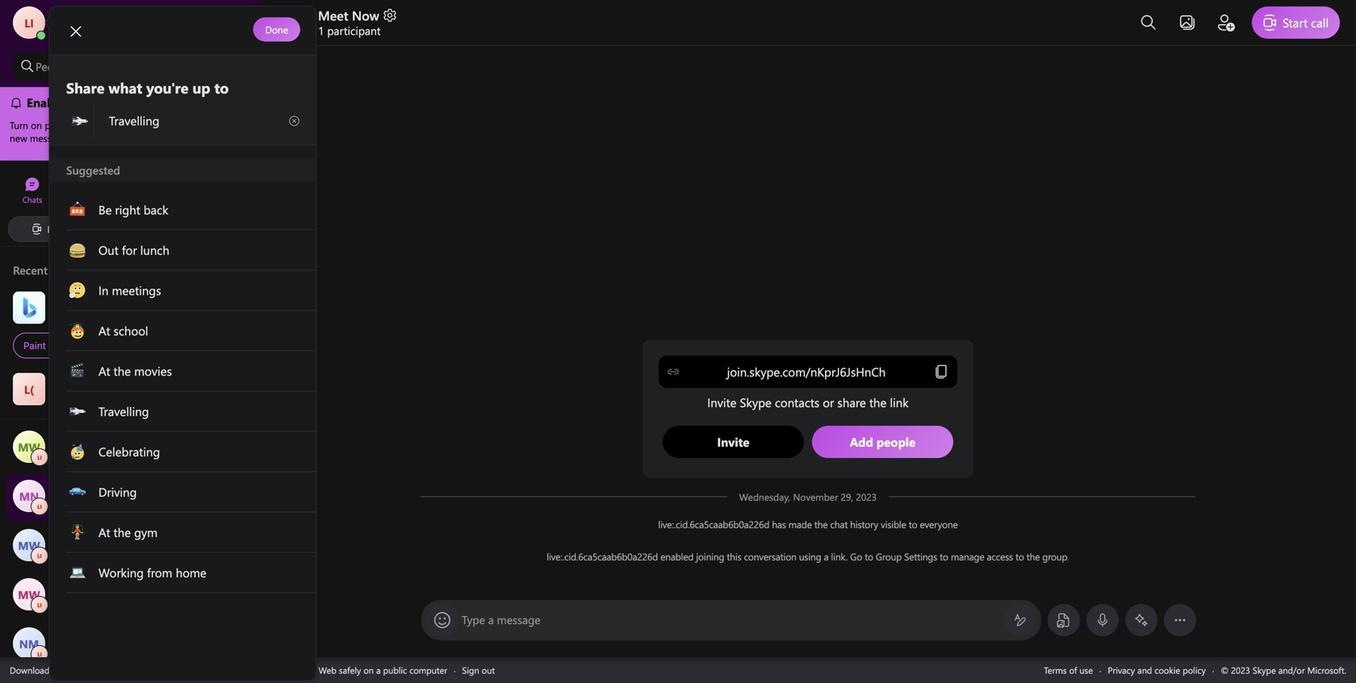 Task type: describe. For each thing, give the bounding box(es) containing it.
people, groups, messages, web
[[36, 59, 190, 74]]

go
[[850, 551, 863, 564]]

now
[[352, 6, 379, 24]]

a right type
[[488, 613, 494, 628]]

using
[[255, 665, 277, 677]]

safely
[[339, 665, 361, 677]]

web
[[169, 59, 190, 74]]

message
[[497, 613, 541, 628]]

live:.cid.6ca5caab6b0a226d for enabled joining this conversation using a link. go to group settings to manage access to the group.
[[547, 551, 658, 564]]

download
[[10, 665, 50, 677]]

privacy
[[1108, 665, 1135, 677]]

type
[[462, 613, 485, 628]]

to right go
[[865, 551, 874, 564]]

out
[[482, 665, 495, 677]]

web
[[319, 665, 337, 677]]

cookie
[[1155, 665, 1181, 677]]

app
[[87, 665, 103, 677]]

group.
[[1043, 551, 1070, 564]]

people,
[[36, 59, 72, 74]]

terms of use
[[1044, 665, 1093, 677]]

meet now
[[318, 6, 379, 24]]

a inside button
[[49, 340, 54, 352]]

history
[[850, 518, 879, 531]]

terms
[[1044, 665, 1067, 677]]

to right visible
[[909, 518, 918, 531]]

live:.cid.6ca5caab6b0a226d has made the chat history visible to everyone
[[658, 518, 958, 531]]

enabled
[[661, 551, 694, 564]]

out for lunch
[[71, 26, 130, 39]]

live:.cid.6ca5caab6b0a226d enabled joining this conversation using a link. go to group settings to manage access to the group.
[[547, 551, 1070, 564]]

chat
[[830, 518, 848, 531]]

Type a message text field
[[462, 613, 1001, 629]]

has
[[772, 518, 786, 531]]

sign out
[[462, 665, 495, 677]]

out
[[74, 26, 90, 39]]

meet
[[318, 6, 348, 24]]

to right settings
[[940, 551, 949, 564]]



Task type: locate. For each thing, give the bounding box(es) containing it.
using skype for web safely on a public computer
[[255, 665, 447, 677]]

manage
[[951, 551, 985, 564]]

paint a landscape button
[[0, 287, 259, 365]]

using skype for web safely on a public computer link
[[255, 665, 447, 677]]

a left link.
[[824, 551, 829, 564]]

for inside "button"
[[92, 26, 105, 39]]

live:.cid.6ca5caab6b0a226d up joining
[[658, 518, 770, 531]]

0 vertical spatial the
[[815, 518, 828, 531]]

joining
[[696, 551, 725, 564]]

desktop
[[52, 665, 84, 677]]

group
[[876, 551, 902, 564]]

this
[[727, 551, 742, 564]]

for
[[92, 26, 105, 39], [305, 665, 316, 677]]

1 vertical spatial live:.cid.6ca5caab6b0a226d
[[547, 551, 658, 564]]

tab list
[[0, 170, 259, 214]]

skype
[[279, 665, 303, 677]]

1 horizontal spatial for
[[305, 665, 316, 677]]

paint
[[23, 340, 46, 352]]

for left web
[[305, 665, 316, 677]]

computer
[[410, 665, 447, 677]]

messages,
[[115, 59, 166, 74]]

the left group.
[[1027, 551, 1040, 564]]

settings
[[904, 551, 938, 564]]

paint a landscape
[[23, 340, 103, 352]]

a right paint
[[49, 340, 54, 352]]

0 horizontal spatial the
[[815, 518, 828, 531]]

to right access
[[1016, 551, 1024, 564]]

access
[[987, 551, 1013, 564]]

sign out link
[[462, 665, 495, 677]]

privacy and cookie policy link
[[1108, 665, 1206, 677]]

privacy and cookie policy
[[1108, 665, 1206, 677]]

link.
[[831, 551, 848, 564]]

1 vertical spatial the
[[1027, 551, 1040, 564]]

0 vertical spatial live:.cid.6ca5caab6b0a226d
[[658, 518, 770, 531]]

out for lunch button
[[52, 23, 212, 39]]

visible
[[881, 518, 907, 531]]

the left "chat"
[[815, 518, 828, 531]]

people, groups, messages, web button
[[13, 52, 214, 81]]

landscape
[[57, 340, 103, 352]]

policy
[[1183, 665, 1206, 677]]

lunch
[[107, 26, 130, 39]]

made
[[789, 518, 812, 531]]

live:.cid.6ca5caab6b0a226d for has made the chat history visible to everyone
[[658, 518, 770, 531]]

public
[[383, 665, 407, 677]]

the
[[815, 518, 828, 531], [1027, 551, 1040, 564]]

groups,
[[75, 59, 112, 74]]

download desktop app link
[[10, 665, 103, 677]]

terms of use link
[[1044, 665, 1093, 677]]

download desktop app
[[10, 665, 103, 677]]

of
[[1070, 665, 1077, 677]]

and
[[1138, 665, 1153, 677]]

use
[[1080, 665, 1093, 677]]

to
[[909, 518, 918, 531], [865, 551, 874, 564], [940, 551, 949, 564], [1016, 551, 1024, 564]]

live:.cid.6ca5caab6b0a226d
[[658, 518, 770, 531], [547, 551, 658, 564]]

0 vertical spatial for
[[92, 26, 105, 39]]

1 horizontal spatial the
[[1027, 551, 1040, 564]]

using
[[799, 551, 822, 564]]

Edit mood message text field
[[107, 112, 285, 130]]

everyone
[[920, 518, 958, 531]]

sign
[[462, 665, 479, 677]]

for right out
[[92, 26, 105, 39]]

conversation
[[744, 551, 797, 564]]

live:.cid.6ca5caab6b0a226d left the "enabled"
[[547, 551, 658, 564]]

on
[[364, 665, 374, 677]]

0 horizontal spatial for
[[92, 26, 105, 39]]

a
[[49, 340, 54, 352], [824, 551, 829, 564], [488, 613, 494, 628], [376, 665, 381, 677]]

meet now button
[[318, 6, 398, 24]]

a right on
[[376, 665, 381, 677]]

type a message
[[462, 613, 541, 628]]

1 vertical spatial for
[[305, 665, 316, 677]]



Task type: vqa. For each thing, say whether or not it's contained in the screenshot.
Public
yes



